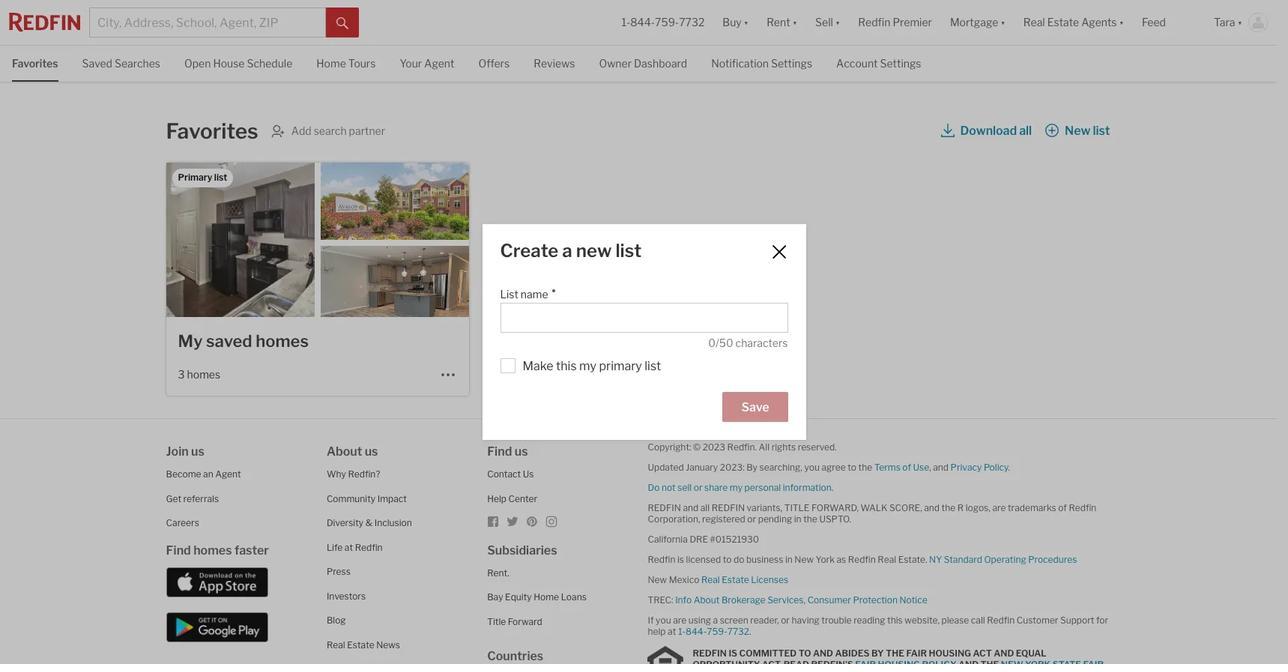 Task type: vqa. For each thing, say whether or not it's contained in the screenshot.
Receive
no



Task type: describe. For each thing, give the bounding box(es) containing it.
opportunity
[[693, 659, 760, 664]]

rights
[[772, 442, 796, 453]]

redfin down 'do not sell or share my personal information' link
[[712, 502, 745, 514]]

an
[[203, 469, 213, 480]]

make
[[523, 359, 554, 373]]

community impact
[[327, 493, 407, 504]]

2 vertical spatial .
[[750, 626, 752, 637]]

estate.
[[899, 554, 928, 565]]

1- for 1-844-759-7732 .
[[678, 626, 686, 637]]

get
[[166, 493, 181, 504]]

0 vertical spatial about
[[327, 445, 362, 459]]

owner dashboard link
[[599, 46, 688, 80]]

blog
[[327, 615, 346, 626]]

customer
[[1017, 615, 1059, 626]]

0 horizontal spatial real
[[327, 639, 345, 650]]

bay
[[487, 591, 503, 603]]

investors
[[327, 590, 366, 602]]

1- for 1-844-759-7732
[[622, 16, 631, 29]]

find us
[[487, 445, 528, 459]]

1 horizontal spatial you
[[805, 462, 820, 473]]

terms of use link
[[875, 462, 930, 473]]

0
[[709, 337, 716, 349]]

ny standard operating procedures link
[[930, 554, 1077, 565]]

new for new list
[[1065, 124, 1091, 138]]

redfin down "&" in the bottom of the page
[[355, 542, 383, 553]]

trademarks
[[1008, 502, 1057, 514]]

do not sell or share my personal information link
[[648, 482, 832, 493]]

diversity
[[327, 517, 364, 529]]

new
[[576, 240, 612, 262]]

redfin inside if you are using a screen reader, or having trouble reading this website, please call redfin customer support for help at
[[987, 615, 1015, 626]]

tours
[[348, 57, 376, 70]]

redfin twitter image
[[507, 516, 519, 528]]

press
[[327, 566, 351, 577]]

real estate licenses link
[[702, 574, 789, 585]]

add search partner
[[291, 124, 385, 137]]

add search partner button
[[270, 124, 385, 139]]

redfin is committed to and abides by the fair housing act and equal opportunity act. read redfin's
[[693, 647, 1047, 664]]

0 horizontal spatial favorites
[[12, 57, 58, 70]]

0 vertical spatial .
[[1009, 462, 1011, 473]]

0 horizontal spatial to
[[723, 554, 732, 565]]

licenses
[[751, 574, 789, 585]]

notice
[[900, 594, 928, 606]]

referrals
[[183, 493, 219, 504]]

add
[[291, 124, 312, 137]]

website,
[[905, 615, 940, 626]]

create
[[500, 240, 559, 262]]

news
[[376, 639, 400, 650]]

download the redfin app on the apple app store image
[[166, 567, 268, 597]]

terms
[[875, 462, 901, 473]]

1 vertical spatial about
[[694, 594, 720, 606]]

redfin facebook image
[[487, 516, 499, 528]]

759- for 1-844-759-7732
[[655, 16, 679, 29]]

pending
[[758, 514, 793, 525]]

at inside if you are using a screen reader, or having trouble reading this website, please call redfin customer support for help at
[[668, 626, 676, 637]]

download all button
[[941, 118, 1033, 145]]

settings for account settings
[[880, 57, 922, 70]]

are inside if you are using a screen reader, or having trouble reading this website, please call redfin customer support for help at
[[673, 615, 687, 626]]

1 horizontal spatial .
[[832, 482, 834, 493]]

center
[[509, 493, 538, 504]]

0 horizontal spatial of
[[903, 462, 912, 473]]

2 and from the left
[[994, 647, 1014, 659]]

all
[[759, 442, 770, 453]]

york
[[816, 554, 835, 565]]

redfin for is
[[693, 647, 727, 659]]

settings for notification settings
[[771, 57, 813, 70]]

list name. required field. element
[[500, 280, 781, 303]]

a inside if you are using a screen reader, or having trouble reading this website, please call redfin customer support for help at
[[713, 615, 718, 626]]

1 horizontal spatial new
[[795, 554, 814, 565]]

my
[[178, 331, 203, 351]]

or inside if you are using a screen reader, or having trouble reading this website, please call redfin customer support for help at
[[781, 615, 790, 626]]

0 vertical spatial or
[[694, 482, 703, 493]]

your
[[400, 57, 422, 70]]

1 vertical spatial favorites
[[166, 118, 258, 144]]

photo of 5407 wallace martin way unit 5407 image
[[321, 246, 469, 353]]

investors button
[[327, 590, 366, 602]]

variants,
[[747, 502, 783, 514]]

2023:
[[720, 462, 745, 473]]

if you are using a screen reader, or having trouble reading this website, please call redfin customer support for help at
[[648, 615, 1109, 637]]

make this my primary list
[[523, 359, 661, 373]]

inclusion
[[375, 517, 412, 529]]

0 horizontal spatial ,
[[804, 594, 806, 606]]

homes for find homes faster
[[194, 543, 232, 557]]

2 horizontal spatial the
[[942, 502, 956, 514]]

by
[[872, 647, 884, 659]]

call
[[971, 615, 986, 626]]

or inside 'redfin and all redfin variants, title forward, walk score, and the r logos, are trademarks of redfin corporation, registered or pending in the uspto.'
[[748, 514, 757, 525]]

copyright:
[[648, 442, 692, 453]]

why
[[327, 469, 346, 480]]

reading
[[854, 615, 886, 626]]

contact us button
[[487, 469, 534, 480]]

this inside create a new list dialog
[[556, 359, 577, 373]]

help
[[487, 493, 507, 504]]

housing
[[929, 647, 972, 659]]

new list button
[[1045, 118, 1111, 145]]

0 vertical spatial real
[[878, 554, 897, 565]]

redfin right "as"
[[848, 554, 876, 565]]

us for about us
[[365, 445, 378, 459]]

redfin's
[[811, 659, 854, 664]]

759- for 1-844-759-7732 .
[[707, 626, 728, 637]]

contact
[[487, 469, 521, 480]]

do not sell or share my personal information .
[[648, 482, 834, 493]]

redfin premier
[[859, 16, 933, 29]]

my saved homes
[[178, 331, 309, 351]]

blog button
[[327, 615, 346, 626]]

become
[[166, 469, 201, 480]]

forward
[[508, 616, 543, 627]]

consumer protection notice link
[[808, 594, 928, 606]]

of inside 'redfin and all redfin variants, title forward, walk score, and the r logos, are trademarks of redfin corporation, registered or pending in the uspto.'
[[1059, 502, 1067, 514]]

find homes faster
[[166, 543, 269, 557]]

0 vertical spatial at
[[345, 542, 353, 553]]

careers button
[[166, 517, 199, 529]]

faster
[[235, 543, 269, 557]]

1 horizontal spatial my
[[730, 482, 743, 493]]

ny
[[930, 554, 943, 565]]

photo of 10 avalon park cir image
[[321, 163, 469, 240]]

new for new mexico real estate licenses
[[648, 574, 667, 585]]

bay equity home loans
[[487, 591, 587, 603]]

real estate news
[[327, 639, 400, 650]]

real estate news button
[[327, 639, 400, 650]]

1 horizontal spatial real
[[702, 574, 720, 585]]

equal
[[1016, 647, 1047, 659]]

house
[[213, 57, 245, 70]]

list
[[500, 288, 519, 301]]

rent. button
[[487, 567, 510, 578]]

by
[[747, 462, 758, 473]]

download all
[[961, 124, 1032, 138]]

sell
[[678, 482, 692, 493]]



Task type: locate. For each thing, give the bounding box(es) containing it.
create a new list dialog
[[482, 224, 806, 440]]

759- up 'opportunity'
[[707, 626, 728, 637]]

redfin right trademarks in the right bottom of the page
[[1069, 502, 1097, 514]]

1 horizontal spatial at
[[668, 626, 676, 637]]

1 horizontal spatial find
[[487, 445, 512, 459]]

0 horizontal spatial .
[[750, 626, 752, 637]]

equity
[[505, 591, 532, 603]]

to right agree
[[848, 462, 857, 473]]

0 vertical spatial ,
[[930, 462, 932, 473]]

0 horizontal spatial home
[[317, 57, 346, 70]]

get referrals
[[166, 493, 219, 504]]

home
[[317, 57, 346, 70], [534, 591, 559, 603]]

create a new list
[[500, 240, 642, 262]]

download
[[961, 124, 1017, 138]]

of right trademarks in the right bottom of the page
[[1059, 502, 1067, 514]]

0 horizontal spatial the
[[804, 514, 818, 525]]

2 vertical spatial list
[[645, 359, 661, 373]]

partner
[[349, 124, 385, 137]]

us
[[523, 469, 534, 480]]

about up using
[[694, 594, 720, 606]]

in right business
[[786, 554, 793, 565]]

info about brokerage services link
[[676, 594, 804, 606]]

of left use
[[903, 462, 912, 473]]

real down licensed at bottom
[[702, 574, 720, 585]]

this inside if you are using a screen reader, or having trouble reading this website, please call redfin customer support for help at
[[888, 615, 903, 626]]

1 vertical spatial 1-
[[678, 626, 686, 637]]

2 horizontal spatial .
[[1009, 462, 1011, 473]]

redfin down 1-844-759-7732 .
[[693, 647, 727, 659]]

primary
[[599, 359, 642, 373]]

2 settings from the left
[[880, 57, 922, 70]]

press button
[[327, 566, 351, 577]]

us up us
[[515, 445, 528, 459]]

1 and from the left
[[813, 647, 834, 659]]

redfin down not
[[648, 502, 681, 514]]

home tours link
[[317, 46, 376, 80]]

0 vertical spatial find
[[487, 445, 512, 459]]

equal housing opportunity image
[[648, 646, 684, 664]]

0 horizontal spatial in
[[786, 554, 793, 565]]

favorites left the saved
[[12, 57, 58, 70]]

0 / 50 characters
[[709, 337, 788, 349]]

1 horizontal spatial in
[[794, 514, 802, 525]]

redfin inside button
[[859, 16, 891, 29]]

0 horizontal spatial 1-
[[622, 16, 631, 29]]

759- up dashboard
[[655, 16, 679, 29]]

the left r
[[942, 502, 956, 514]]

and right act
[[994, 647, 1014, 659]]

0 horizontal spatial at
[[345, 542, 353, 553]]

settings right notification on the top of page
[[771, 57, 813, 70]]

privacy
[[951, 462, 982, 473]]

redfin is licensed to do business in new york as redfin real estate. ny standard operating procedures
[[648, 554, 1077, 565]]

at right the help
[[668, 626, 676, 637]]

all down share
[[701, 502, 710, 514]]

,
[[930, 462, 932, 473], [804, 594, 806, 606]]

to left do
[[723, 554, 732, 565]]

, up having
[[804, 594, 806, 606]]

1 vertical spatial my
[[730, 482, 743, 493]]

subsidiaries
[[487, 543, 557, 557]]

this right reading
[[888, 615, 903, 626]]

1 us from the left
[[191, 445, 205, 459]]

having
[[792, 615, 820, 626]]

redfin left premier at the right top of page
[[859, 16, 891, 29]]

0 horizontal spatial are
[[673, 615, 687, 626]]

all inside 'redfin and all redfin variants, title forward, walk score, and the r logos, are trademarks of redfin corporation, registered or pending in the uspto.'
[[701, 502, 710, 514]]

0 vertical spatial 1-844-759-7732 link
[[622, 16, 705, 29]]

a inside dialog
[[562, 240, 573, 262]]

all right the "download"
[[1020, 124, 1032, 138]]

or left pending
[[748, 514, 757, 525]]

2 horizontal spatial new
[[1065, 124, 1091, 138]]

new list
[[1065, 124, 1111, 138]]

estate left news
[[347, 639, 375, 650]]

about up why
[[327, 445, 362, 459]]

or right "sell"
[[694, 482, 703, 493]]

redfin premier button
[[850, 0, 942, 45]]

and down "sell"
[[683, 502, 699, 514]]

redfin left the 'is'
[[648, 554, 676, 565]]

1 vertical spatial homes
[[187, 368, 221, 381]]

0 horizontal spatial 844-
[[631, 16, 655, 29]]

0 vertical spatial you
[[805, 462, 820, 473]]

offers link
[[479, 46, 510, 80]]

us up redfin?
[[365, 445, 378, 459]]

2 vertical spatial new
[[648, 574, 667, 585]]

1 horizontal spatial list
[[645, 359, 661, 373]]

us right join
[[191, 445, 205, 459]]

find down careers button
[[166, 543, 191, 557]]

1 vertical spatial all
[[701, 502, 710, 514]]

redfin inside the redfin is committed to and abides by the fair housing act and equal opportunity act. read redfin's
[[693, 647, 727, 659]]

open
[[184, 57, 211, 70]]

name
[[521, 288, 548, 301]]

california dre #01521930
[[648, 534, 759, 545]]

1 horizontal spatial this
[[888, 615, 903, 626]]

contact us
[[487, 469, 534, 480]]

1 vertical spatial this
[[888, 615, 903, 626]]

1-
[[622, 16, 631, 29], [678, 626, 686, 637]]

1 horizontal spatial home
[[534, 591, 559, 603]]

agree
[[822, 462, 846, 473]]

0 horizontal spatial this
[[556, 359, 577, 373]]

7732 for 1-844-759-7732 .
[[728, 626, 750, 637]]

trec:
[[648, 594, 674, 606]]

844- down info
[[686, 626, 707, 637]]

in
[[794, 514, 802, 525], [786, 554, 793, 565]]

1 vertical spatial .
[[832, 482, 834, 493]]

favorites
[[12, 57, 58, 70], [166, 118, 258, 144]]

find for find homes faster
[[166, 543, 191, 557]]

or
[[694, 482, 703, 493], [748, 514, 757, 525], [781, 615, 790, 626]]

1 horizontal spatial about
[[694, 594, 720, 606]]

1 horizontal spatial or
[[748, 514, 757, 525]]

redfin right call
[[987, 615, 1015, 626]]

1 horizontal spatial of
[[1059, 502, 1067, 514]]

1 vertical spatial home
[[534, 591, 559, 603]]

1 settings from the left
[[771, 57, 813, 70]]

844- for 1-844-759-7732 .
[[686, 626, 707, 637]]

searching,
[[760, 462, 803, 473]]

7732 up dashboard
[[679, 16, 705, 29]]

1 horizontal spatial all
[[1020, 124, 1032, 138]]

home left "loans"
[[534, 591, 559, 603]]

0 vertical spatial estate
[[722, 574, 749, 585]]

bay equity home loans button
[[487, 591, 587, 603]]

rent.
[[487, 567, 510, 578]]

saved
[[82, 57, 112, 70]]

0 horizontal spatial all
[[701, 502, 710, 514]]

0 vertical spatial agent
[[424, 57, 455, 70]]

procedures
[[1029, 554, 1077, 565]]

information
[[783, 482, 832, 493]]

updated
[[648, 462, 684, 473]]

search
[[314, 124, 347, 137]]

and right score,
[[925, 502, 940, 514]]

0 vertical spatial favorites
[[12, 57, 58, 70]]

notification settings
[[712, 57, 813, 70]]

1 vertical spatial in
[[786, 554, 793, 565]]

0 vertical spatial homes
[[256, 331, 309, 351]]

7732 for 1-844-759-7732
[[679, 16, 705, 29]]

consumer
[[808, 594, 851, 606]]

2 horizontal spatial or
[[781, 615, 790, 626]]

1 horizontal spatial us
[[365, 445, 378, 459]]

0 horizontal spatial 7732
[[679, 16, 705, 29]]

title
[[487, 616, 506, 627]]

1 horizontal spatial 759-
[[707, 626, 728, 637]]

abides
[[835, 647, 870, 659]]

0 horizontal spatial list
[[616, 240, 642, 262]]

and right to
[[813, 647, 834, 659]]

homes right saved
[[256, 331, 309, 351]]

0 horizontal spatial or
[[694, 482, 703, 493]]

0 vertical spatial to
[[848, 462, 857, 473]]

community impact button
[[327, 493, 407, 504]]

if
[[648, 615, 654, 626]]

3 us from the left
[[515, 445, 528, 459]]

1 horizontal spatial are
[[993, 502, 1006, 514]]

1-844-759-7732 link
[[622, 16, 705, 29], [678, 626, 750, 637]]

find up contact
[[487, 445, 512, 459]]

redfin instagram image
[[546, 516, 558, 528]]

the left the terms
[[859, 462, 873, 473]]

1 horizontal spatial a
[[713, 615, 718, 626]]

1 vertical spatial new
[[795, 554, 814, 565]]

1- left using
[[678, 626, 686, 637]]

1 horizontal spatial 1-
[[678, 626, 686, 637]]

photo of 100 roberts lake cir image
[[166, 163, 315, 317]]

about us
[[327, 445, 378, 459]]

redfin inside 'redfin and all redfin variants, title forward, walk score, and the r logos, are trademarks of redfin corporation, registered or pending in the uspto.'
[[1069, 502, 1097, 514]]

©
[[693, 442, 701, 453]]

1-844-759-7732 .
[[678, 626, 752, 637]]

personal
[[745, 482, 781, 493]]

and right use
[[934, 462, 949, 473]]

1 vertical spatial a
[[713, 615, 718, 626]]

agent right your
[[424, 57, 455, 70]]

1- up owner
[[622, 16, 631, 29]]

1 horizontal spatial favorites
[[166, 118, 258, 144]]

844- up the owner dashboard link
[[631, 16, 655, 29]]

1-844-759-7732 link up "is"
[[678, 626, 750, 637]]

0 vertical spatial a
[[562, 240, 573, 262]]

this right make
[[556, 359, 577, 373]]

0 vertical spatial 7732
[[679, 16, 705, 29]]

real
[[878, 554, 897, 565], [702, 574, 720, 585], [327, 639, 345, 650]]

1 horizontal spatial ,
[[930, 462, 932, 473]]

as
[[837, 554, 847, 565]]

create a new list element
[[500, 240, 752, 262]]

find for find us
[[487, 445, 512, 459]]

agent right an
[[215, 469, 241, 480]]

0 vertical spatial my
[[580, 359, 597, 373]]

submit search image
[[337, 17, 349, 29]]

favorites down the open
[[166, 118, 258, 144]]

or down services on the bottom right
[[781, 615, 790, 626]]

redfin.
[[728, 442, 757, 453]]

1 vertical spatial 7732
[[728, 626, 750, 637]]

protection
[[853, 594, 898, 606]]

not
[[662, 482, 676, 493]]

home left tours
[[317, 57, 346, 70]]

. right screen
[[750, 626, 752, 637]]

real down blog
[[327, 639, 345, 650]]

schedule
[[247, 57, 293, 70]]

my inside create a new list dialog
[[580, 359, 597, 373]]

forward,
[[812, 502, 859, 514]]

2 us from the left
[[365, 445, 378, 459]]

homes for 3 homes
[[187, 368, 221, 381]]

. right privacy
[[1009, 462, 1011, 473]]

2 horizontal spatial real
[[878, 554, 897, 565]]

1 horizontal spatial settings
[[880, 57, 922, 70]]

settings down redfin premier button
[[880, 57, 922, 70]]

january
[[686, 462, 718, 473]]

0 horizontal spatial agent
[[215, 469, 241, 480]]

0 horizontal spatial a
[[562, 240, 573, 262]]

1 horizontal spatial the
[[859, 462, 873, 473]]

life at redfin
[[327, 542, 383, 553]]

0 vertical spatial list
[[1093, 124, 1111, 138]]

of
[[903, 462, 912, 473], [1059, 502, 1067, 514]]

1 vertical spatial 1-844-759-7732 link
[[678, 626, 750, 637]]

1 horizontal spatial agent
[[424, 57, 455, 70]]

0 horizontal spatial my
[[580, 359, 597, 373]]

uspto.
[[820, 514, 852, 525]]

0 horizontal spatial new
[[648, 574, 667, 585]]

844- for 1-844-759-7732
[[631, 16, 655, 29]]

share
[[705, 482, 728, 493]]

all inside button
[[1020, 124, 1032, 138]]

0 horizontal spatial estate
[[347, 639, 375, 650]]

trec: info about brokerage services , consumer protection notice
[[648, 594, 928, 606]]

score,
[[890, 502, 923, 514]]

home inside "home tours" link
[[317, 57, 346, 70]]

are right logos,
[[993, 502, 1006, 514]]

estate down do
[[722, 574, 749, 585]]

are
[[993, 502, 1006, 514], [673, 615, 687, 626]]

home tours
[[317, 57, 376, 70]]

in right pending
[[794, 514, 802, 525]]

2 vertical spatial real
[[327, 639, 345, 650]]

you inside if you are using a screen reader, or having trouble reading this website, please call redfin customer support for help at
[[656, 615, 671, 626]]

copyright: © 2023 redfin. all rights reserved.
[[648, 442, 837, 453]]

1 vertical spatial ,
[[804, 594, 806, 606]]

at right life
[[345, 542, 353, 553]]

homes
[[256, 331, 309, 351], [187, 368, 221, 381], [194, 543, 232, 557]]

0 vertical spatial of
[[903, 462, 912, 473]]

1 vertical spatial find
[[166, 543, 191, 557]]

registered
[[702, 514, 746, 525]]

2 horizontal spatial us
[[515, 445, 528, 459]]

0 vertical spatial in
[[794, 514, 802, 525]]

my left primary
[[580, 359, 597, 373]]

read
[[784, 659, 810, 664]]

redfin pinterest image
[[526, 516, 538, 528]]

1 horizontal spatial estate
[[722, 574, 749, 585]]

new inside button
[[1065, 124, 1091, 138]]

3 homes
[[178, 368, 221, 381]]

you up information
[[805, 462, 820, 473]]

notification
[[712, 57, 769, 70]]

my right share
[[730, 482, 743, 493]]

1 vertical spatial to
[[723, 554, 732, 565]]

0 horizontal spatial and
[[813, 647, 834, 659]]

redfin for and
[[648, 502, 681, 514]]

a right using
[[713, 615, 718, 626]]

homes right 3
[[187, 368, 221, 381]]

1 horizontal spatial and
[[994, 647, 1014, 659]]

settings inside "link"
[[880, 57, 922, 70]]

0 vertical spatial are
[[993, 502, 1006, 514]]

is
[[729, 647, 738, 659]]

licensed
[[686, 554, 721, 565]]

2 vertical spatial homes
[[194, 543, 232, 557]]

are left using
[[673, 615, 687, 626]]

loans
[[561, 591, 587, 603]]

reviews
[[534, 57, 575, 70]]

1-844-759-7732 link up dashboard
[[622, 16, 705, 29]]

844-
[[631, 16, 655, 29], [686, 626, 707, 637]]

2 vertical spatial or
[[781, 615, 790, 626]]

real left estate.
[[878, 554, 897, 565]]

, left privacy
[[930, 462, 932, 473]]

diversity & inclusion button
[[327, 517, 412, 529]]

0 vertical spatial all
[[1020, 124, 1032, 138]]

to
[[799, 647, 811, 659]]

us for join us
[[191, 445, 205, 459]]

2 horizontal spatial list
[[1093, 124, 1111, 138]]

download the redfin app from the google play store image
[[166, 612, 268, 642]]

1 vertical spatial are
[[673, 615, 687, 626]]

&
[[366, 517, 373, 529]]

7732 up "is"
[[728, 626, 750, 637]]

feed
[[1142, 16, 1166, 29]]

in inside 'redfin and all redfin variants, title forward, walk score, and the r logos, are trademarks of redfin corporation, registered or pending in the uspto.'
[[794, 514, 802, 525]]

the left uspto. on the bottom of the page
[[804, 514, 818, 525]]

a left new
[[562, 240, 573, 262]]

0 vertical spatial new
[[1065, 124, 1091, 138]]

1 horizontal spatial to
[[848, 462, 857, 473]]

you right if
[[656, 615, 671, 626]]

policy
[[984, 462, 1009, 473]]

1 vertical spatial at
[[668, 626, 676, 637]]

privacy policy link
[[951, 462, 1009, 473]]

homes up download the redfin app on the apple app store image
[[194, 543, 232, 557]]

us for find us
[[515, 445, 528, 459]]

1 vertical spatial agent
[[215, 469, 241, 480]]

are inside 'redfin and all redfin variants, title forward, walk score, and the r logos, are trademarks of redfin corporation, registered or pending in the uspto.'
[[993, 502, 1006, 514]]

. down agree
[[832, 482, 834, 493]]

redfin
[[859, 16, 891, 29], [1069, 502, 1097, 514], [355, 542, 383, 553], [648, 554, 676, 565], [848, 554, 876, 565], [987, 615, 1015, 626]]

list inside button
[[1093, 124, 1111, 138]]



